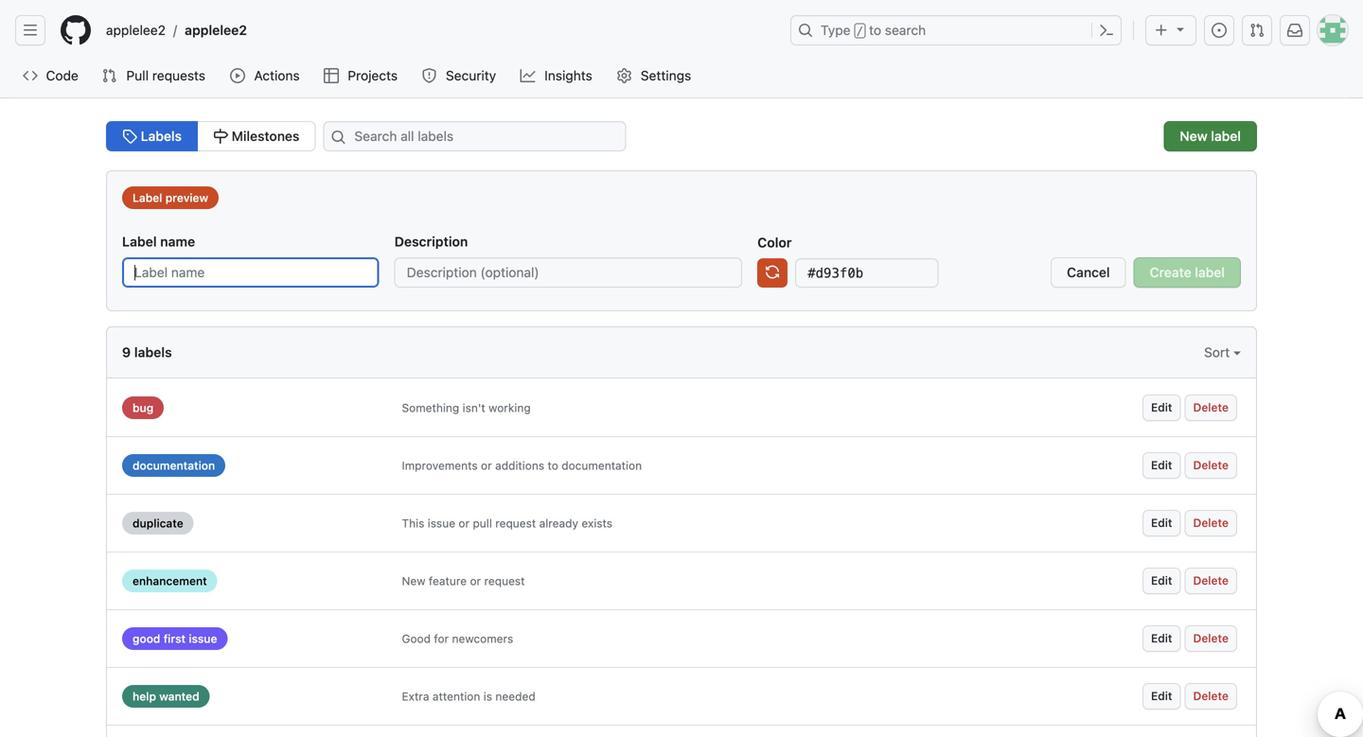 Task type: describe. For each thing, give the bounding box(es) containing it.
git pull request image
[[1250, 23, 1265, 38]]

0 vertical spatial issue
[[428, 517, 455, 530]]

new label button
[[1164, 121, 1257, 151]]

type
[[821, 22, 851, 38]]

/ for type
[[856, 25, 863, 38]]

2 applelee2 link from the left
[[177, 15, 255, 45]]

already
[[539, 517, 578, 530]]

gear image
[[617, 68, 632, 83]]

new for new label
[[1180, 128, 1208, 144]]

code link
[[15, 62, 86, 90]]

good
[[133, 632, 160, 646]]

9 labels
[[122, 345, 172, 360]]

0 vertical spatial or
[[481, 459, 492, 472]]

Color text field
[[795, 258, 939, 288]]

or for pull
[[459, 517, 470, 530]]

settings link
[[609, 62, 700, 90]]

settings
[[641, 68, 691, 83]]

label for new label
[[1211, 128, 1241, 144]]

issue inside good first issue link
[[189, 632, 217, 646]]

delete button for request
[[1185, 568, 1237, 595]]

working
[[489, 401, 531, 415]]

delete for pull
[[1193, 516, 1229, 530]]

sort button
[[1204, 343, 1241, 363]]

1 vertical spatial request
[[484, 575, 525, 588]]

milestones
[[228, 128, 300, 144]]

0 vertical spatial to
[[869, 22, 881, 38]]

security link
[[414, 62, 505, 90]]

label for create label
[[1195, 265, 1225, 280]]

this
[[402, 517, 425, 530]]

code
[[46, 68, 78, 83]]

pull
[[473, 517, 492, 530]]

issue element
[[106, 121, 316, 151]]

git pull request image
[[102, 68, 117, 83]]

delete button for pull
[[1185, 510, 1237, 537]]

create label button
[[1134, 257, 1241, 288]]

shield image
[[422, 68, 437, 83]]

insights
[[545, 68, 592, 83]]

edit for pull
[[1151, 516, 1172, 530]]

something isn't working
[[402, 401, 531, 415]]

applelee2 / applelee2
[[106, 22, 247, 38]]

requests
[[152, 68, 205, 83]]

good first issue link
[[122, 628, 228, 650]]

additions
[[495, 459, 544, 472]]

something
[[402, 401, 459, 415]]

play image
[[230, 68, 245, 83]]

sort
[[1204, 345, 1234, 360]]

help
[[133, 690, 156, 703]]

improvements or additions to documentation
[[402, 459, 642, 472]]

create label
[[1150, 265, 1225, 280]]

Labels search field
[[323, 121, 626, 151]]

type / to search
[[821, 22, 926, 38]]

cancel
[[1067, 265, 1110, 280]]

tag image
[[122, 129, 137, 144]]

preview
[[165, 191, 208, 204]]

enhancement
[[133, 575, 207, 588]]

this issue or pull request already exists
[[402, 517, 613, 530]]

edit for request
[[1151, 574, 1172, 587]]

documentation link
[[122, 454, 225, 477]]

help wanted
[[133, 690, 199, 703]]

command palette image
[[1099, 23, 1114, 38]]

insights link
[[513, 62, 601, 90]]

5 delete button from the top
[[1185, 626, 1237, 652]]

9
[[122, 345, 131, 360]]

1 vertical spatial to
[[548, 459, 558, 472]]

label name
[[122, 234, 195, 249]]

1 applelee2 from the left
[[106, 22, 166, 38]]

enhancement link
[[122, 570, 217, 593]]

Search all labels text field
[[323, 121, 626, 151]]

new label
[[1180, 128, 1241, 144]]

homepage image
[[61, 15, 91, 45]]



Task type: vqa. For each thing, say whether or not it's contained in the screenshot.
Sort popup button on the right of page
yes



Task type: locate. For each thing, give the bounding box(es) containing it.
2 applelee2 from the left
[[185, 22, 247, 38]]

3 edit button from the top
[[1143, 510, 1181, 537]]

/ up requests
[[173, 22, 177, 38]]

table image
[[324, 68, 339, 83]]

0 horizontal spatial new
[[402, 575, 426, 588]]

duplicate link
[[122, 512, 194, 535]]

1 horizontal spatial applelee2 link
[[177, 15, 255, 45]]

search
[[885, 22, 926, 38]]

1 horizontal spatial to
[[869, 22, 881, 38]]

4 edit from the top
[[1151, 574, 1172, 587]]

applelee2 link up play "image" on the left top of the page
[[177, 15, 255, 45]]

edit button for to
[[1143, 453, 1181, 479]]

projects
[[348, 68, 398, 83]]

sync image
[[765, 265, 780, 280]]

label left preview at the left of page
[[133, 191, 162, 204]]

attention
[[433, 690, 480, 703]]

1 vertical spatial or
[[459, 517, 470, 530]]

delete button for needed
[[1185, 684, 1237, 710]]

4 delete from the top
[[1193, 574, 1229, 587]]

1 delete from the top
[[1193, 401, 1229, 414]]

1 horizontal spatial issue
[[428, 517, 455, 530]]

first
[[164, 632, 186, 646]]

to left search
[[869, 22, 881, 38]]

pull requests
[[126, 68, 205, 83]]

edit button
[[1143, 395, 1181, 421], [1143, 453, 1181, 479], [1143, 510, 1181, 537], [1143, 568, 1181, 595], [1143, 626, 1181, 652], [1143, 684, 1181, 710]]

/ right the type
[[856, 25, 863, 38]]

new inside dropdown button
[[1180, 128, 1208, 144]]

color
[[758, 235, 792, 250]]

wanted
[[159, 690, 199, 703]]

2 edit from the top
[[1151, 459, 1172, 472]]

label left name
[[122, 234, 157, 249]]

to right additions
[[548, 459, 558, 472]]

bug link
[[122, 397, 164, 419]]

applelee2
[[106, 22, 166, 38], [185, 22, 247, 38]]

or left additions
[[481, 459, 492, 472]]

Label name text field
[[122, 257, 379, 288]]

description
[[394, 234, 468, 249]]

4 delete button from the top
[[1185, 568, 1237, 595]]

1 horizontal spatial new
[[1180, 128, 1208, 144]]

0 horizontal spatial issue
[[189, 632, 217, 646]]

label preview
[[133, 191, 208, 204]]

1 horizontal spatial /
[[856, 25, 863, 38]]

2 edit button from the top
[[1143, 453, 1181, 479]]

edit for to
[[1151, 459, 1172, 472]]

2 delete button from the top
[[1185, 453, 1237, 479]]

label for label name
[[122, 234, 157, 249]]

0 horizontal spatial applelee2
[[106, 22, 166, 38]]

1 vertical spatial label
[[122, 234, 157, 249]]

label inside button
[[1195, 265, 1225, 280]]

delete for request
[[1193, 574, 1229, 587]]

labels link
[[106, 121, 198, 151]]

name
[[160, 234, 195, 249]]

duplicate
[[133, 517, 183, 530]]

applelee2 up play "image" on the left top of the page
[[185, 22, 247, 38]]

1 edit button from the top
[[1143, 395, 1181, 421]]

pull requests link
[[94, 62, 215, 90]]

extra
[[402, 690, 429, 703]]

applelee2 link
[[98, 15, 173, 45], [177, 15, 255, 45]]

issue opened image
[[1212, 23, 1227, 38]]

applelee2 up pull
[[106, 22, 166, 38]]

documentation up exists
[[562, 459, 642, 472]]

request right pull
[[495, 517, 536, 530]]

or right feature
[[470, 575, 481, 588]]

0 horizontal spatial applelee2 link
[[98, 15, 173, 45]]

0 vertical spatial new
[[1180, 128, 1208, 144]]

1 edit from the top
[[1151, 401, 1172, 414]]

feature
[[429, 575, 467, 588]]

delete for needed
[[1193, 690, 1229, 703]]

/ inside type / to search
[[856, 25, 863, 38]]

6 delete from the top
[[1193, 690, 1229, 703]]

plus image
[[1154, 23, 1169, 38]]

edit for needed
[[1151, 690, 1172, 703]]

notifications image
[[1287, 23, 1303, 38]]

label
[[1211, 128, 1241, 144], [1195, 265, 1225, 280]]

0 horizontal spatial /
[[173, 22, 177, 38]]

/
[[173, 22, 177, 38], [856, 25, 863, 38]]

good for newcomers
[[402, 632, 513, 646]]

3 delete from the top
[[1193, 516, 1229, 530]]

triangle down image
[[1173, 21, 1188, 36]]

is
[[484, 690, 492, 703]]

label inside dropdown button
[[1211, 128, 1241, 144]]

exists
[[582, 517, 613, 530]]

issue right this
[[428, 517, 455, 530]]

0 vertical spatial label
[[133, 191, 162, 204]]

or
[[481, 459, 492, 472], [459, 517, 470, 530], [470, 575, 481, 588]]

applelee2 link up pull
[[98, 15, 173, 45]]

1 horizontal spatial documentation
[[562, 459, 642, 472]]

edit button for pull
[[1143, 510, 1181, 537]]

create
[[1150, 265, 1192, 280]]

delete for to
[[1193, 459, 1229, 472]]

4 edit button from the top
[[1143, 568, 1181, 595]]

1 vertical spatial label
[[1195, 265, 1225, 280]]

0 horizontal spatial to
[[548, 459, 558, 472]]

delete
[[1193, 401, 1229, 414], [1193, 459, 1229, 472], [1193, 516, 1229, 530], [1193, 574, 1229, 587], [1193, 632, 1229, 645], [1193, 690, 1229, 703]]

good first issue
[[133, 632, 217, 646]]

/ inside applelee2 / applelee2
[[173, 22, 177, 38]]

or left pull
[[459, 517, 470, 530]]

new for new feature or request
[[402, 575, 426, 588]]

issue right first
[[189, 632, 217, 646]]

5 edit from the top
[[1151, 632, 1172, 645]]

edit button for needed
[[1143, 684, 1181, 710]]

0 vertical spatial label
[[1211, 128, 1241, 144]]

5 delete from the top
[[1193, 632, 1229, 645]]

projects link
[[316, 62, 407, 90]]

1 vertical spatial issue
[[189, 632, 217, 646]]

improvements
[[402, 459, 478, 472]]

2 delete from the top
[[1193, 459, 1229, 472]]

or for request
[[470, 575, 481, 588]]

milestones link
[[197, 121, 316, 151]]

issue
[[428, 517, 455, 530], [189, 632, 217, 646]]

labels
[[137, 128, 182, 144]]

2 vertical spatial or
[[470, 575, 481, 588]]

1 delete button from the top
[[1185, 395, 1237, 421]]

3 delete button from the top
[[1185, 510, 1237, 537]]

6 delete button from the top
[[1185, 684, 1237, 710]]

delete button for to
[[1185, 453, 1237, 479]]

1 documentation from the left
[[133, 459, 215, 472]]

milestone image
[[213, 129, 228, 144]]

graph image
[[520, 68, 536, 83]]

/ for applelee2
[[173, 22, 177, 38]]

actions link
[[223, 62, 309, 90]]

3 edit from the top
[[1151, 516, 1172, 530]]

list
[[98, 15, 779, 45]]

new feature or request
[[402, 575, 525, 588]]

label for label preview
[[133, 191, 162, 204]]

edit button for request
[[1143, 568, 1181, 595]]

cancel button
[[1051, 257, 1126, 288]]

search image
[[331, 130, 346, 145]]

request
[[495, 517, 536, 530], [484, 575, 525, 588]]

Description text field
[[394, 257, 742, 288]]

extra attention is needed
[[402, 690, 536, 703]]

0 horizontal spatial documentation
[[133, 459, 215, 472]]

label
[[133, 191, 162, 204], [122, 234, 157, 249]]

delete button
[[1185, 395, 1237, 421], [1185, 453, 1237, 479], [1185, 510, 1237, 537], [1185, 568, 1237, 595], [1185, 626, 1237, 652], [1185, 684, 1237, 710]]

pull
[[126, 68, 149, 83]]

6 edit button from the top
[[1143, 684, 1181, 710]]

2 documentation from the left
[[562, 459, 642, 472]]

help wanted link
[[122, 685, 210, 708]]

for
[[434, 632, 449, 646]]

request right feature
[[484, 575, 525, 588]]

actions
[[254, 68, 300, 83]]

code image
[[23, 68, 38, 83]]

edit
[[1151, 401, 1172, 414], [1151, 459, 1172, 472], [1151, 516, 1172, 530], [1151, 574, 1172, 587], [1151, 632, 1172, 645], [1151, 690, 1172, 703]]

list containing applelee2 / applelee2
[[98, 15, 779, 45]]

documentation
[[133, 459, 215, 472], [562, 459, 642, 472]]

isn't
[[463, 401, 485, 415]]

1 applelee2 link from the left
[[98, 15, 173, 45]]

new
[[1180, 128, 1208, 144], [402, 575, 426, 588]]

6 edit from the top
[[1151, 690, 1172, 703]]

needed
[[495, 690, 536, 703]]

documentation up duplicate link
[[133, 459, 215, 472]]

security
[[446, 68, 496, 83]]

5 edit button from the top
[[1143, 626, 1181, 652]]

1 horizontal spatial applelee2
[[185, 22, 247, 38]]

bug
[[133, 401, 154, 415]]

None search field
[[316, 121, 649, 151]]

to
[[869, 22, 881, 38], [548, 459, 558, 472]]

1 vertical spatial new
[[402, 575, 426, 588]]

newcomers
[[452, 632, 513, 646]]

good
[[402, 632, 431, 646]]

labels
[[134, 345, 172, 360]]

0 vertical spatial request
[[495, 517, 536, 530]]



